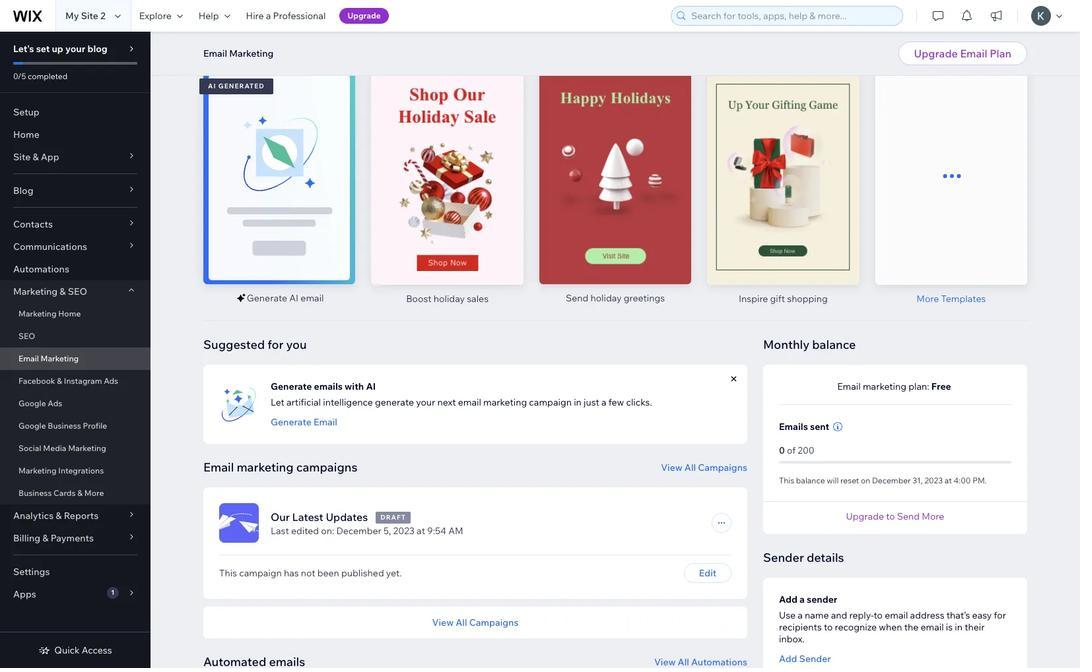 Task type: vqa. For each thing, say whether or not it's contained in the screenshot.
Find Products to Sell
no



Task type: locate. For each thing, give the bounding box(es) containing it.
at
[[945, 476, 952, 486], [417, 525, 425, 537]]

1 vertical spatial all
[[456, 617, 467, 629]]

latest
[[292, 511, 323, 524]]

ai left the generated
[[208, 82, 216, 90]]

& for reports
[[56, 510, 62, 522]]

1 horizontal spatial home
[[58, 309, 81, 319]]

a right use
[[798, 610, 803, 622]]

0 horizontal spatial home
[[13, 129, 39, 141]]

0 vertical spatial view all campaigns button
[[661, 462, 747, 474]]

cards
[[54, 489, 76, 498]]

email marketing up the "ai generated"
[[203, 48, 274, 59]]

1 vertical spatial campaigns
[[469, 617, 519, 629]]

email inside generate emails with ai let artificial intelligence generate your next email marketing campaign in just a few clicks.
[[458, 396, 481, 408]]

2023
[[925, 476, 943, 486], [393, 525, 415, 537]]

their
[[965, 622, 985, 633]]

email marketing for email marketing link
[[18, 354, 79, 364]]

draft
[[380, 513, 406, 522]]

marketing home
[[18, 309, 81, 319]]

ads
[[104, 376, 118, 386], [48, 399, 62, 409]]

0 vertical spatial google
[[18, 399, 46, 409]]

balance for monthly
[[812, 337, 856, 352]]

at left the 4:00
[[945, 476, 952, 486]]

campaign inside generate emails with ai let artificial intelligence generate your next email marketing campaign in just a few clicks.
[[529, 396, 572, 408]]

marketing up the marketing home
[[13, 286, 58, 298]]

& right billing
[[42, 533, 49, 545]]

communications button
[[0, 236, 151, 258]]

1 vertical spatial upgrade
[[914, 47, 958, 60]]

email left "address"
[[885, 610, 908, 622]]

in left just
[[574, 396, 582, 408]]

easy
[[972, 610, 992, 622]]

marketing down social
[[18, 466, 57, 476]]

2 google from the top
[[18, 421, 46, 431]]

marketing & seo
[[13, 286, 87, 298]]

facebook
[[18, 376, 55, 386]]

1 vertical spatial december
[[336, 525, 382, 537]]

0 vertical spatial view
[[661, 462, 682, 474]]

to left recognize
[[824, 622, 833, 633]]

generate inside generate emails with ai let artificial intelligence generate your next email marketing campaign in just a few clicks.
[[271, 381, 312, 393]]

view all campaigns
[[661, 462, 747, 474], [432, 617, 519, 629]]

at left 9:54 at the left of the page
[[417, 525, 425, 537]]

ai right with
[[366, 381, 376, 393]]

upgrade left plan
[[914, 47, 958, 60]]

more down 31,
[[922, 511, 944, 523]]

& for seo
[[60, 286, 66, 298]]

a right 'hire' on the top of the page
[[266, 10, 271, 22]]

google ads link
[[0, 393, 151, 415]]

blog button
[[0, 180, 151, 202]]

1 vertical spatial this
[[219, 567, 237, 579]]

0 vertical spatial automations
[[13, 263, 69, 275]]

1 vertical spatial send
[[897, 511, 920, 523]]

in right is
[[955, 622, 963, 633]]

0 horizontal spatial december
[[336, 525, 382, 537]]

campaigns
[[698, 462, 747, 474], [469, 617, 519, 629]]

email marketing up facebook
[[18, 354, 79, 364]]

sent
[[810, 421, 829, 433]]

0 horizontal spatial view all campaigns button
[[432, 617, 519, 629]]

google for google business profile
[[18, 421, 46, 431]]

2 vertical spatial generate
[[271, 416, 311, 428]]

ai up you on the left bottom
[[289, 293, 299, 305]]

2 horizontal spatial to
[[886, 511, 895, 523]]

1 vertical spatial generate
[[271, 381, 312, 393]]

media
[[43, 444, 66, 454]]

marketing home link
[[0, 303, 151, 325]]

0 vertical spatial send
[[566, 293, 588, 305]]

9:54
[[427, 525, 446, 537]]

facebook & instagram ads link
[[0, 370, 151, 393]]

more inside business cards & more link
[[84, 489, 104, 498]]

when
[[879, 622, 902, 633]]

& left the app
[[33, 151, 39, 163]]

business inside google business profile link
[[48, 421, 81, 431]]

on
[[861, 476, 870, 486]]

site left the app
[[13, 151, 31, 163]]

0 vertical spatial ai
[[208, 82, 216, 90]]

0 horizontal spatial email marketing
[[18, 354, 79, 364]]

marketing up 'our'
[[237, 460, 294, 475]]

home down "setup"
[[13, 129, 39, 141]]

1 vertical spatial campaign
[[239, 567, 282, 579]]

1 vertical spatial seo
[[18, 331, 35, 341]]

december right on
[[872, 476, 911, 486]]

december down updates
[[336, 525, 382, 537]]

upgrade down on
[[846, 511, 884, 523]]

0 horizontal spatial campaign
[[239, 567, 282, 579]]

for left you on the left bottom
[[268, 337, 284, 352]]

business cards & more
[[18, 489, 104, 498]]

1 vertical spatial in
[[955, 622, 963, 633]]

upgrade right professional
[[348, 11, 381, 20]]

site left 2
[[81, 10, 98, 22]]

marketing integrations link
[[0, 460, 151, 483]]

setup link
[[0, 101, 151, 123]]

suggested
[[203, 337, 265, 352]]

a
[[266, 10, 271, 22], [601, 396, 606, 408], [800, 594, 805, 606], [798, 610, 803, 622]]

business inside business cards & more link
[[18, 489, 52, 498]]

this down the of
[[779, 476, 794, 486]]

1 horizontal spatial holiday
[[590, 293, 622, 305]]

our latest updates
[[271, 511, 368, 524]]

up
[[52, 43, 63, 55]]

not
[[301, 567, 315, 579]]

boost holiday sales
[[406, 293, 489, 305]]

this left has
[[219, 567, 237, 579]]

0 horizontal spatial upgrade
[[348, 11, 381, 20]]

1 vertical spatial view all campaigns
[[432, 617, 519, 629]]

help
[[199, 10, 219, 22]]

2 add from the top
[[779, 653, 797, 665]]

0 vertical spatial home
[[13, 129, 39, 141]]

1 horizontal spatial your
[[416, 396, 435, 408]]

1 vertical spatial at
[[417, 525, 425, 537]]

2 vertical spatial view
[[654, 657, 676, 668]]

0 horizontal spatial marketing
[[237, 460, 294, 475]]

31,
[[913, 476, 923, 486]]

marketing up generate email button
[[483, 396, 527, 408]]

0 horizontal spatial your
[[65, 43, 85, 55]]

0 vertical spatial more
[[917, 293, 939, 305]]

1 vertical spatial google
[[18, 421, 46, 431]]

1 vertical spatial balance
[[796, 476, 825, 486]]

1 horizontal spatial campaigns
[[698, 462, 747, 474]]

1 horizontal spatial to
[[874, 610, 883, 622]]

0 horizontal spatial view all campaigns
[[432, 617, 519, 629]]

1 horizontal spatial view all campaigns button
[[661, 462, 747, 474]]

2 vertical spatial ai
[[366, 381, 376, 393]]

for right the "easy"
[[994, 610, 1006, 622]]

1 vertical spatial site
[[13, 151, 31, 163]]

0 horizontal spatial in
[[574, 396, 582, 408]]

home link
[[0, 123, 151, 146]]

holiday
[[590, 293, 622, 305], [434, 293, 465, 305]]

balance left will
[[796, 476, 825, 486]]

seo down the marketing home
[[18, 331, 35, 341]]

emails
[[314, 381, 343, 393]]

0 horizontal spatial holiday
[[434, 293, 465, 305]]

& right facebook
[[57, 376, 62, 386]]

email right next
[[458, 396, 481, 408]]

am
[[448, 525, 463, 537]]

explore
[[139, 10, 171, 22]]

been
[[317, 567, 339, 579]]

artificial
[[287, 396, 321, 408]]

0 horizontal spatial automations
[[13, 263, 69, 275]]

0 horizontal spatial this
[[219, 567, 237, 579]]

analytics & reports button
[[0, 505, 151, 528]]

generate up artificial
[[271, 381, 312, 393]]

add for add a sender use a name and reply-to email address that's easy for recipients to recognize when the email is in their inbox.
[[779, 594, 797, 606]]

0 vertical spatial sender
[[763, 550, 804, 565]]

1 vertical spatial for
[[994, 610, 1006, 622]]

details
[[807, 550, 844, 565]]

0 vertical spatial this
[[779, 476, 794, 486]]

more
[[917, 293, 939, 305], [84, 489, 104, 498], [922, 511, 944, 523]]

email marketing inside email marketing link
[[18, 354, 79, 364]]

balance
[[812, 337, 856, 352], [796, 476, 825, 486]]

to left the
[[874, 610, 883, 622]]

0 horizontal spatial 2023
[[393, 525, 415, 537]]

1 add from the top
[[779, 594, 797, 606]]

0/5 completed
[[13, 71, 68, 81]]

marketing down marketing & seo
[[18, 309, 57, 319]]

email left is
[[921, 622, 944, 633]]

billing & payments button
[[0, 528, 151, 550]]

1 horizontal spatial this
[[779, 476, 794, 486]]

marketing left plan: at the bottom of the page
[[863, 381, 906, 393]]

1 holiday from the left
[[590, 293, 622, 305]]

1 vertical spatial business
[[18, 489, 52, 498]]

generate emails with ai let artificial intelligence generate your next email marketing campaign in just a few clicks.
[[271, 381, 652, 408]]

1 google from the top
[[18, 399, 46, 409]]

1 horizontal spatial seo
[[68, 286, 87, 298]]

0 vertical spatial campaign
[[529, 396, 572, 408]]

generate for generate ai email
[[247, 293, 287, 305]]

view all campaigns button
[[661, 462, 747, 474], [432, 617, 519, 629]]

marketing for campaigns
[[237, 460, 294, 475]]

holiday left the sales at the left top
[[434, 293, 465, 305]]

your right up
[[65, 43, 85, 55]]

2 vertical spatial more
[[922, 511, 944, 523]]

email inside button
[[960, 47, 987, 60]]

ads right instagram
[[104, 376, 118, 386]]

1 vertical spatial your
[[416, 396, 435, 408]]

0 vertical spatial email marketing
[[203, 48, 274, 59]]

1 horizontal spatial upgrade
[[846, 511, 884, 523]]

view for left view all campaigns button
[[432, 617, 454, 629]]

1 horizontal spatial site
[[81, 10, 98, 22]]

a left "few"
[[601, 396, 606, 408]]

add up use
[[779, 594, 797, 606]]

2 holiday from the left
[[434, 293, 465, 305]]

integrations
[[58, 466, 104, 476]]

email up you on the left bottom
[[301, 293, 324, 305]]

email inside sidebar element
[[18, 354, 39, 364]]

marketing for plan:
[[863, 381, 906, 393]]

sender down inbox.
[[799, 653, 831, 665]]

generate down artificial
[[271, 416, 311, 428]]

generate ai email
[[247, 293, 324, 305]]

0 vertical spatial generate
[[247, 293, 287, 305]]

2023 right 5,
[[393, 525, 415, 537]]

app
[[41, 151, 59, 163]]

add for add sender
[[779, 653, 797, 665]]

add inside add a sender use a name and reply-to email address that's easy for recipients to recognize when the email is in their inbox.
[[779, 594, 797, 606]]

ai inside generate emails with ai let artificial intelligence generate your next email marketing campaign in just a few clicks.
[[366, 381, 376, 393]]

1 horizontal spatial ai
[[289, 293, 299, 305]]

blog
[[87, 43, 107, 55]]

generate email
[[271, 416, 337, 428]]

1 horizontal spatial in
[[955, 622, 963, 633]]

campaign left has
[[239, 567, 282, 579]]

sender left the details
[[763, 550, 804, 565]]

1 vertical spatial more
[[84, 489, 104, 498]]

marketing up the generated
[[229, 48, 274, 59]]

0 vertical spatial in
[[574, 396, 582, 408]]

view
[[661, 462, 682, 474], [432, 617, 454, 629], [654, 657, 676, 668]]

setup
[[13, 106, 39, 118]]

2 horizontal spatial marketing
[[863, 381, 906, 393]]

0 vertical spatial your
[[65, 43, 85, 55]]

upgrade for upgrade email plan
[[914, 47, 958, 60]]

your inside sidebar element
[[65, 43, 85, 55]]

2023 right 31,
[[925, 476, 943, 486]]

balance for this
[[796, 476, 825, 486]]

0 vertical spatial all
[[685, 462, 696, 474]]

automations link
[[0, 258, 151, 281]]

balance right the monthly
[[812, 337, 856, 352]]

0 vertical spatial upgrade
[[348, 11, 381, 20]]

0 vertical spatial marketing
[[863, 381, 906, 393]]

plan
[[990, 47, 1011, 60]]

generate
[[247, 293, 287, 305], [271, 381, 312, 393], [271, 416, 311, 428]]

your left next
[[416, 396, 435, 408]]

0 vertical spatial for
[[268, 337, 284, 352]]

1 vertical spatial email marketing
[[18, 354, 79, 364]]

google down facebook
[[18, 399, 46, 409]]

& left reports
[[56, 510, 62, 522]]

google up social
[[18, 421, 46, 431]]

1 vertical spatial marketing
[[483, 396, 527, 408]]

next
[[437, 396, 456, 408]]

campaign left just
[[529, 396, 572, 408]]

more down integrations
[[84, 489, 104, 498]]

0 vertical spatial at
[[945, 476, 952, 486]]

holiday left greetings
[[590, 293, 622, 305]]

business cards & more link
[[0, 483, 151, 505]]

1 vertical spatial add
[[779, 653, 797, 665]]

1 vertical spatial 2023
[[393, 525, 415, 537]]

0 horizontal spatial for
[[268, 337, 284, 352]]

last
[[271, 525, 289, 537]]

payments
[[51, 533, 94, 545]]

upgrade email plan button
[[898, 42, 1027, 65]]

generate up suggested for you
[[247, 293, 287, 305]]

0 vertical spatial seo
[[68, 286, 87, 298]]

1 vertical spatial view all campaigns button
[[432, 617, 519, 629]]

1 vertical spatial ai
[[289, 293, 299, 305]]

1 horizontal spatial view all campaigns
[[661, 462, 747, 474]]

4:00
[[954, 476, 971, 486]]

free
[[931, 381, 951, 393]]

2 vertical spatial all
[[678, 657, 689, 668]]

0 vertical spatial site
[[81, 10, 98, 22]]

billing & payments
[[13, 533, 94, 545]]

communications
[[13, 241, 87, 253]]

0 vertical spatial december
[[872, 476, 911, 486]]

more left the templates
[[917, 293, 939, 305]]

published
[[341, 567, 384, 579]]

ads up google business profile
[[48, 399, 62, 409]]

& right cards
[[77, 489, 83, 498]]

inbox.
[[779, 633, 805, 645]]

settings
[[13, 566, 50, 578]]

business up analytics
[[18, 489, 52, 498]]

email marketing campaigns
[[203, 460, 357, 475]]

0 vertical spatial business
[[48, 421, 81, 431]]

holiday for boost
[[434, 293, 465, 305]]

marketing inside generate emails with ai let artificial intelligence generate your next email marketing campaign in just a few clicks.
[[483, 396, 527, 408]]

& for instagram
[[57, 376, 62, 386]]

your inside generate emails with ai let artificial intelligence generate your next email marketing campaign in just a few clicks.
[[416, 396, 435, 408]]

add down inbox.
[[779, 653, 797, 665]]

quick
[[54, 645, 80, 657]]

1 horizontal spatial automations
[[691, 657, 747, 668]]

to down this balance will reset on december 31, 2023 at 4:00 pm.
[[886, 511, 895, 523]]

inspire gift shopping
[[739, 293, 828, 305]]

suggested for you
[[203, 337, 307, 352]]

blog
[[13, 185, 33, 197]]

0 vertical spatial view all campaigns
[[661, 462, 747, 474]]

marketing up facebook & instagram ads
[[41, 354, 79, 364]]

2 horizontal spatial upgrade
[[914, 47, 958, 60]]

marketing
[[229, 48, 274, 59], [13, 286, 58, 298], [18, 309, 57, 319], [41, 354, 79, 364], [68, 444, 106, 454], [18, 466, 57, 476]]

& inside popup button
[[60, 286, 66, 298]]

& up the marketing home
[[60, 286, 66, 298]]

more for business cards & more
[[84, 489, 104, 498]]

generate for generate email
[[271, 416, 311, 428]]

email marketing inside button
[[203, 48, 274, 59]]

business up social media marketing
[[48, 421, 81, 431]]

plan:
[[909, 381, 929, 393]]

seo link
[[0, 325, 151, 348]]

0 horizontal spatial at
[[417, 525, 425, 537]]

this for this campaign has not been published yet.
[[219, 567, 237, 579]]

seo up marketing home link in the left top of the page
[[68, 286, 87, 298]]

& for payments
[[42, 533, 49, 545]]

home down marketing & seo popup button
[[58, 309, 81, 319]]



Task type: describe. For each thing, give the bounding box(es) containing it.
upgrade to send more button
[[846, 511, 944, 523]]

1 vertical spatial sender
[[799, 653, 831, 665]]

clicks.
[[626, 396, 652, 408]]

add a sender use a name and reply-to email address that's easy for recipients to recognize when the email is in their inbox.
[[779, 594, 1006, 645]]

1 horizontal spatial december
[[872, 476, 911, 486]]

recognize
[[835, 622, 877, 633]]

0 vertical spatial campaigns
[[698, 462, 747, 474]]

1 horizontal spatial 2023
[[925, 476, 943, 486]]

last edited on: december 5, 2023 at 9:54 am
[[271, 525, 463, 537]]

view all campaigns for left view all campaigns button
[[432, 617, 519, 629]]

settings link
[[0, 561, 151, 584]]

email marketing link
[[0, 348, 151, 370]]

Search for tools, apps, help & more... field
[[687, 7, 899, 25]]

view for view all automations button
[[654, 657, 676, 668]]

marketing inside button
[[229, 48, 274, 59]]

site & app button
[[0, 146, 151, 168]]

use
[[779, 610, 796, 622]]

send holiday greetings
[[566, 293, 665, 305]]

in inside generate emails with ai let artificial intelligence generate your next email marketing campaign in just a few clicks.
[[574, 396, 582, 408]]

set
[[36, 43, 50, 55]]

name
[[805, 610, 829, 622]]

marketing up integrations
[[68, 444, 106, 454]]

view for right view all campaigns button
[[661, 462, 682, 474]]

holiday for send
[[590, 293, 622, 305]]

quick access button
[[39, 645, 112, 657]]

1 horizontal spatial at
[[945, 476, 952, 486]]

marketing inside popup button
[[13, 286, 58, 298]]

generate for generate emails with ai let artificial intelligence generate your next email marketing campaign in just a few clicks.
[[271, 381, 312, 393]]

social media marketing link
[[0, 438, 151, 460]]

more templates button
[[917, 293, 986, 305]]

generated
[[218, 82, 265, 90]]

all for left view all campaigns button
[[456, 617, 467, 629]]

1
[[111, 589, 114, 597]]

that's
[[947, 610, 970, 622]]

apps
[[13, 589, 36, 601]]

0 of 200
[[779, 445, 815, 457]]

view all campaigns for right view all campaigns button
[[661, 462, 747, 474]]

social media marketing
[[18, 444, 106, 454]]

will
[[827, 476, 839, 486]]

0 horizontal spatial seo
[[18, 331, 35, 341]]

1 horizontal spatial send
[[897, 511, 920, 523]]

add sender
[[779, 653, 831, 665]]

completed
[[28, 71, 68, 81]]

analytics
[[13, 510, 54, 522]]

professional
[[273, 10, 326, 22]]

for inside add a sender use a name and reply-to email address that's easy for recipients to recognize when the email is in their inbox.
[[994, 610, 1006, 622]]

few
[[609, 396, 624, 408]]

2
[[100, 10, 105, 22]]

let
[[271, 396, 284, 408]]

contacts
[[13, 219, 53, 230]]

a inside generate emails with ai let artificial intelligence generate your next email marketing campaign in just a few clicks.
[[601, 396, 606, 408]]

you
[[286, 337, 307, 352]]

access
[[82, 645, 112, 657]]

greetings
[[624, 293, 665, 305]]

0
[[779, 445, 785, 457]]

just
[[584, 396, 599, 408]]

with
[[345, 381, 364, 393]]

let's set up your blog
[[13, 43, 107, 55]]

google business profile link
[[0, 415, 151, 438]]

updates
[[326, 511, 368, 524]]

edit
[[699, 567, 716, 579]]

google ads
[[18, 399, 62, 409]]

0 horizontal spatial ai
[[208, 82, 216, 90]]

reports
[[64, 510, 99, 522]]

0 horizontal spatial to
[[824, 622, 833, 633]]

more for upgrade to send more
[[922, 511, 944, 523]]

social
[[18, 444, 41, 454]]

monthly balance
[[763, 337, 856, 352]]

automations inside "link"
[[13, 263, 69, 275]]

seo inside popup button
[[68, 286, 87, 298]]

this campaign has not been published yet.
[[219, 567, 402, 579]]

has
[[284, 567, 299, 579]]

in inside add a sender use a name and reply-to email address that's easy for recipients to recognize when the email is in their inbox.
[[955, 622, 963, 633]]

upgrade for upgrade to send more
[[846, 511, 884, 523]]

upgrade for upgrade
[[348, 11, 381, 20]]

google business profile
[[18, 421, 107, 431]]

google for google ads
[[18, 399, 46, 409]]

intelligence
[[323, 396, 373, 408]]

let's
[[13, 43, 34, 55]]

of
[[787, 445, 796, 457]]

& for app
[[33, 151, 39, 163]]

more templates
[[917, 293, 986, 305]]

0/5
[[13, 71, 26, 81]]

quick access
[[54, 645, 112, 657]]

sales
[[467, 293, 489, 305]]

1 horizontal spatial ads
[[104, 376, 118, 386]]

upgrade button
[[340, 8, 389, 24]]

1 vertical spatial automations
[[691, 657, 747, 668]]

0 horizontal spatial campaigns
[[469, 617, 519, 629]]

emails
[[779, 421, 808, 433]]

email inside button
[[203, 48, 227, 59]]

sidebar element
[[0, 32, 151, 669]]

billing
[[13, 533, 40, 545]]

marketing & seo button
[[0, 281, 151, 303]]

instagram
[[64, 376, 102, 386]]

my site 2
[[65, 10, 105, 22]]

ai generated
[[208, 82, 265, 90]]

view all automations button
[[654, 657, 747, 668]]

0 horizontal spatial ads
[[48, 399, 62, 409]]

all for view all automations button
[[678, 657, 689, 668]]

site & app
[[13, 151, 59, 163]]

templates
[[941, 293, 986, 305]]

all for right view all campaigns button
[[685, 462, 696, 474]]

a left sender
[[800, 594, 805, 606]]

emails sent
[[779, 421, 829, 433]]

contacts button
[[0, 213, 151, 236]]

email marketing for the email marketing button
[[203, 48, 274, 59]]

facebook & instagram ads
[[18, 376, 118, 386]]

0 horizontal spatial send
[[566, 293, 588, 305]]

1 vertical spatial home
[[58, 309, 81, 319]]

upgrade to send more
[[846, 511, 944, 523]]

site inside dropdown button
[[13, 151, 31, 163]]

email marketing plan: free
[[837, 381, 951, 393]]

hire a professional
[[246, 10, 326, 22]]

edited
[[291, 525, 319, 537]]

inspire
[[739, 293, 768, 305]]

upgrade email plan
[[914, 47, 1011, 60]]

on:
[[321, 525, 334, 537]]

this for this balance will reset on december 31, 2023 at 4:00 pm.
[[779, 476, 794, 486]]



